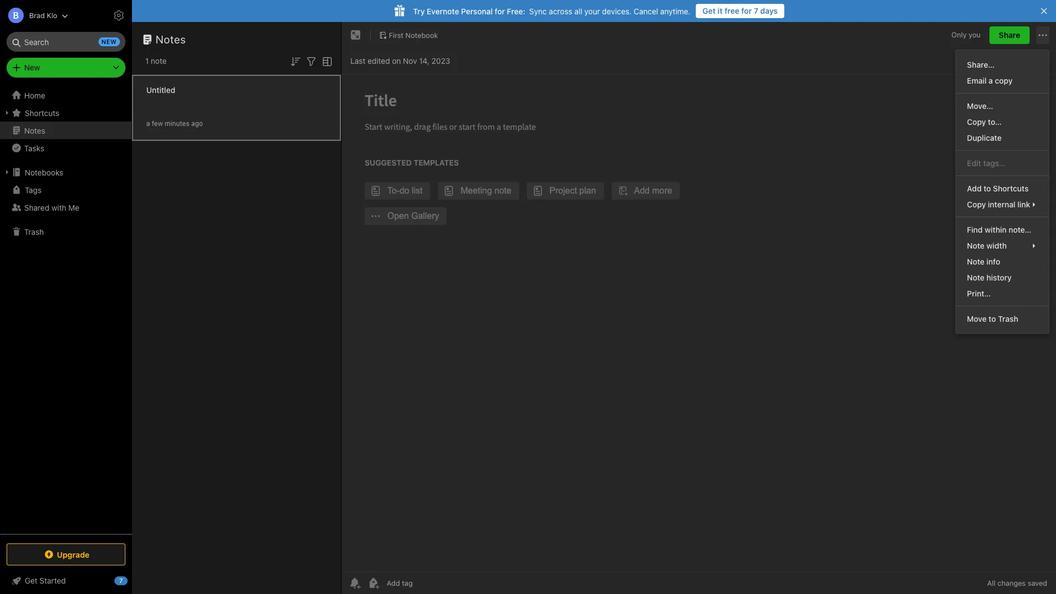 Task type: vqa. For each thing, say whether or not it's contained in the screenshot.
the New Notebook at the left bottom
no



Task type: describe. For each thing, give the bounding box(es) containing it.
edit tags… link
[[956, 155, 1049, 171]]

home
[[24, 90, 45, 100]]

tags
[[25, 185, 41, 194]]

shared with me link
[[0, 199, 131, 216]]

Sort options field
[[289, 54, 302, 68]]

print… link
[[956, 286, 1049, 301]]

shared
[[24, 203, 49, 212]]

to for move
[[989, 314, 996, 323]]

first notebook button
[[375, 28, 442, 43]]

7 inside help and learning task checklist field
[[119, 577, 123, 584]]

all
[[987, 579, 996, 588]]

get for get it free for 7 days
[[703, 6, 716, 15]]

personal
[[461, 6, 493, 16]]

try
[[413, 6, 425, 16]]

within
[[985, 225, 1007, 234]]

14,
[[419, 56, 429, 65]]

link
[[1018, 200, 1030, 209]]

me
[[68, 203, 79, 212]]

note history link
[[956, 270, 1049, 286]]

days
[[760, 6, 778, 15]]

0 vertical spatial notes
[[156, 33, 186, 46]]

add filters image
[[305, 55, 318, 68]]

trash link
[[0, 223, 131, 240]]

Account field
[[0, 4, 68, 26]]

free:
[[507, 6, 525, 16]]

move
[[967, 314, 987, 323]]

note width
[[967, 241, 1007, 250]]

copy
[[995, 76, 1013, 85]]

duplicate
[[967, 133, 1002, 142]]

on
[[392, 56, 401, 65]]

email a copy link
[[956, 73, 1049, 89]]

note info
[[967, 257, 1000, 266]]

note width link
[[956, 238, 1049, 254]]

free
[[725, 6, 740, 15]]

shortcuts inside dropdown list menu
[[993, 184, 1029, 193]]

expand notebooks image
[[3, 168, 12, 177]]

move… link
[[956, 98, 1049, 114]]

1 vertical spatial a
[[146, 119, 150, 127]]

all
[[574, 6, 582, 16]]

your
[[584, 6, 600, 16]]

last
[[350, 56, 366, 65]]

nov
[[403, 56, 417, 65]]

tree containing home
[[0, 86, 132, 534]]

cancel
[[634, 6, 658, 16]]

new
[[102, 38, 117, 45]]

shared with me
[[24, 203, 79, 212]]

note for note width
[[967, 241, 985, 250]]

try evernote personal for free: sync across all your devices. cancel anytime.
[[413, 6, 691, 16]]

width
[[987, 241, 1007, 250]]

started
[[40, 576, 66, 585]]

saved
[[1028, 579, 1047, 588]]

upgrade button
[[7, 544, 125, 566]]

new button
[[7, 58, 125, 78]]

share… link
[[956, 57, 1049, 73]]

settings image
[[112, 9, 125, 22]]

first
[[389, 31, 404, 39]]

with
[[51, 203, 66, 212]]

1
[[145, 56, 149, 65]]

edit
[[967, 158, 981, 168]]

all changes saved
[[987, 579, 1047, 588]]

notebooks link
[[0, 163, 131, 181]]

tasks
[[24, 143, 44, 153]]

ago
[[191, 119, 203, 127]]

sync
[[529, 6, 547, 16]]

home link
[[0, 86, 132, 104]]

shortcuts inside button
[[25, 108, 59, 117]]

note…
[[1009, 225, 1032, 234]]

untitled
[[146, 85, 175, 94]]

tasks button
[[0, 139, 131, 157]]

new search field
[[14, 32, 120, 52]]

note
[[151, 56, 167, 65]]

anytime.
[[660, 6, 691, 16]]

get it free for 7 days button
[[696, 4, 784, 18]]

find
[[967, 225, 983, 234]]

internal
[[988, 200, 1016, 209]]



Task type: locate. For each thing, give the bounding box(es) containing it.
move to trash
[[967, 314, 1018, 323]]

add tag image
[[367, 577, 380, 590]]

for inside button
[[742, 6, 752, 15]]

add
[[967, 184, 982, 193]]

0 vertical spatial a
[[989, 76, 993, 85]]

0 horizontal spatial trash
[[24, 227, 44, 236]]

a left few
[[146, 119, 150, 127]]

0 vertical spatial shortcuts
[[25, 108, 59, 117]]

info
[[987, 257, 1000, 266]]

trash inside dropdown list menu
[[998, 314, 1018, 323]]

2 note from the top
[[967, 257, 985, 266]]

0 horizontal spatial shortcuts
[[25, 108, 59, 117]]

2 vertical spatial note
[[967, 273, 985, 282]]

1 vertical spatial notes
[[24, 126, 45, 135]]

add to shortcuts link
[[956, 180, 1049, 196]]

tree
[[0, 86, 132, 534]]

find within note…
[[967, 225, 1032, 234]]

brad klo
[[29, 11, 57, 20]]

trash down shared
[[24, 227, 44, 236]]

few
[[152, 119, 163, 127]]

7 inside button
[[754, 6, 758, 15]]

View options field
[[318, 54, 334, 68]]

notes inside notes link
[[24, 126, 45, 135]]

copy for copy to…
[[967, 117, 986, 127]]

get it free for 7 days
[[703, 6, 778, 15]]

klo
[[47, 11, 57, 20]]

history
[[987, 273, 1012, 282]]

it
[[718, 6, 723, 15]]

share button
[[990, 26, 1030, 44]]

Add tag field
[[386, 578, 468, 588]]

1 vertical spatial copy
[[967, 200, 986, 209]]

note history
[[967, 273, 1012, 282]]

3 note from the top
[[967, 273, 985, 282]]

note inside 'note info' link
[[967, 257, 985, 266]]

copy to…
[[967, 117, 1002, 127]]

1 note
[[145, 56, 167, 65]]

0 vertical spatial note
[[967, 241, 985, 250]]

Help and Learning task checklist field
[[0, 572, 132, 590]]

0 vertical spatial to
[[984, 184, 991, 193]]

email
[[967, 76, 987, 85]]

get started
[[25, 576, 66, 585]]

for left free:
[[495, 6, 505, 16]]

minutes
[[165, 119, 189, 127]]

get inside button
[[703, 6, 716, 15]]

1 horizontal spatial for
[[742, 6, 752, 15]]

duplicate link
[[956, 130, 1049, 146]]

notebook
[[406, 31, 438, 39]]

note
[[967, 241, 985, 250], [967, 257, 985, 266], [967, 273, 985, 282]]

2 for from the left
[[495, 6, 505, 16]]

get left started
[[25, 576, 37, 585]]

Copy internal link field
[[956, 196, 1049, 212]]

note for note history
[[967, 273, 985, 282]]

trash
[[24, 227, 44, 236], [998, 314, 1018, 323]]

1 vertical spatial shortcuts
[[993, 184, 1029, 193]]

only
[[952, 30, 967, 39]]

add to shortcuts
[[967, 184, 1029, 193]]

upgrade
[[57, 550, 90, 559]]

copy internal link
[[967, 200, 1030, 209]]

to…
[[988, 117, 1002, 127]]

move to trash link
[[956, 311, 1049, 327]]

Note width field
[[956, 238, 1049, 254]]

1 horizontal spatial shortcuts
[[993, 184, 1029, 193]]

7 left days
[[754, 6, 758, 15]]

More actions field
[[1036, 26, 1050, 44]]

new
[[24, 63, 40, 72]]

0 horizontal spatial get
[[25, 576, 37, 585]]

note inside note width link
[[967, 241, 985, 250]]

0 horizontal spatial a
[[146, 119, 150, 127]]

note up print…
[[967, 273, 985, 282]]

add a reminder image
[[348, 577, 361, 590]]

get
[[703, 6, 716, 15], [25, 576, 37, 585]]

for for 7
[[742, 6, 752, 15]]

share
[[999, 30, 1020, 40]]

7
[[754, 6, 758, 15], [119, 577, 123, 584]]

find within note… link
[[956, 222, 1049, 238]]

share…
[[967, 60, 995, 69]]

print…
[[967, 289, 991, 298]]

1 horizontal spatial 7
[[754, 6, 758, 15]]

Add filters field
[[305, 54, 318, 68]]

changes
[[998, 579, 1026, 588]]

1 horizontal spatial notes
[[156, 33, 186, 46]]

2 copy from the top
[[967, 200, 986, 209]]

copy internal link link
[[956, 196, 1049, 212]]

Search text field
[[14, 32, 118, 52]]

tags…
[[983, 158, 1006, 168]]

a left copy
[[989, 76, 993, 85]]

1 vertical spatial note
[[967, 257, 985, 266]]

shortcuts button
[[0, 104, 131, 122]]

2023
[[432, 56, 450, 65]]

for for free:
[[495, 6, 505, 16]]

0 horizontal spatial for
[[495, 6, 505, 16]]

to right 'move'
[[989, 314, 996, 323]]

to for add
[[984, 184, 991, 193]]

0 vertical spatial copy
[[967, 117, 986, 127]]

shortcuts down home
[[25, 108, 59, 117]]

0 vertical spatial get
[[703, 6, 716, 15]]

dropdown list menu
[[956, 57, 1049, 327]]

copy
[[967, 117, 986, 127], [967, 200, 986, 209]]

for
[[742, 6, 752, 15], [495, 6, 505, 16]]

1 vertical spatial trash
[[998, 314, 1018, 323]]

notes link
[[0, 122, 131, 139]]

copy for copy internal link
[[967, 200, 986, 209]]

first notebook
[[389, 31, 438, 39]]

get for get started
[[25, 576, 37, 585]]

get inside help and learning task checklist field
[[25, 576, 37, 585]]

1 horizontal spatial get
[[703, 6, 716, 15]]

move…
[[967, 101, 993, 111]]

0 horizontal spatial 7
[[119, 577, 123, 584]]

you
[[969, 30, 981, 39]]

note for note info
[[967, 257, 985, 266]]

Note Editor text field
[[342, 75, 1056, 572]]

last edited on nov 14, 2023
[[350, 56, 450, 65]]

expand note image
[[349, 29, 363, 42]]

evernote
[[427, 6, 459, 16]]

1 horizontal spatial a
[[989, 76, 993, 85]]

copy down move…
[[967, 117, 986, 127]]

note down find
[[967, 241, 985, 250]]

devices.
[[602, 6, 632, 16]]

1 note from the top
[[967, 241, 985, 250]]

notebooks
[[25, 168, 63, 177]]

brad
[[29, 11, 45, 20]]

to right add
[[984, 184, 991, 193]]

1 for from the left
[[742, 6, 752, 15]]

a inside dropdown list menu
[[989, 76, 993, 85]]

1 horizontal spatial trash
[[998, 314, 1018, 323]]

0 horizontal spatial notes
[[24, 126, 45, 135]]

email a copy
[[967, 76, 1013, 85]]

0 vertical spatial trash
[[24, 227, 44, 236]]

note inside note history link
[[967, 273, 985, 282]]

note window element
[[342, 22, 1056, 594]]

edit tags…
[[967, 158, 1006, 168]]

for right free
[[742, 6, 752, 15]]

0 vertical spatial 7
[[754, 6, 758, 15]]

1 vertical spatial to
[[989, 314, 996, 323]]

copy down add
[[967, 200, 986, 209]]

to
[[984, 184, 991, 193], [989, 314, 996, 323]]

7 left click to collapse icon
[[119, 577, 123, 584]]

1 vertical spatial 7
[[119, 577, 123, 584]]

notes
[[156, 33, 186, 46], [24, 126, 45, 135]]

copy inside field
[[967, 200, 986, 209]]

1 vertical spatial get
[[25, 576, 37, 585]]

click to collapse image
[[128, 574, 136, 587]]

notes up "tasks"
[[24, 126, 45, 135]]

shortcuts up copy internal link field
[[993, 184, 1029, 193]]

note left info on the top of the page
[[967, 257, 985, 266]]

trash down print… link
[[998, 314, 1018, 323]]

more actions image
[[1036, 29, 1050, 42]]

across
[[549, 6, 572, 16]]

edited
[[368, 56, 390, 65]]

1 copy from the top
[[967, 117, 986, 127]]

get left it
[[703, 6, 716, 15]]

notes up note
[[156, 33, 186, 46]]

copy to… link
[[956, 114, 1049, 130]]

only you
[[952, 30, 981, 39]]

note info link
[[956, 254, 1049, 270]]

tags button
[[0, 181, 131, 199]]



